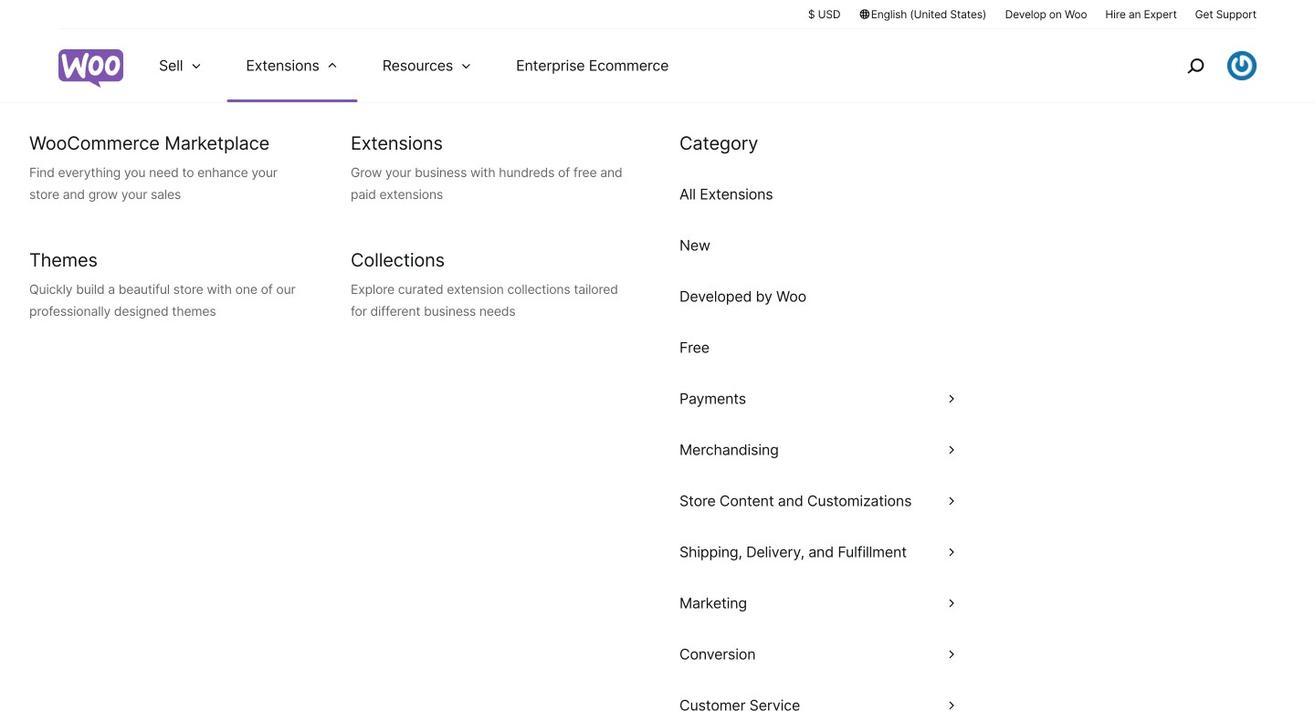 Task type: vqa. For each thing, say whether or not it's contained in the screenshot.
developed by woo
no



Task type: locate. For each thing, give the bounding box(es) containing it.
search image
[[1181, 51, 1210, 80]]



Task type: describe. For each thing, give the bounding box(es) containing it.
open account menu image
[[1228, 51, 1257, 80]]

service navigation menu element
[[1148, 36, 1257, 95]]



